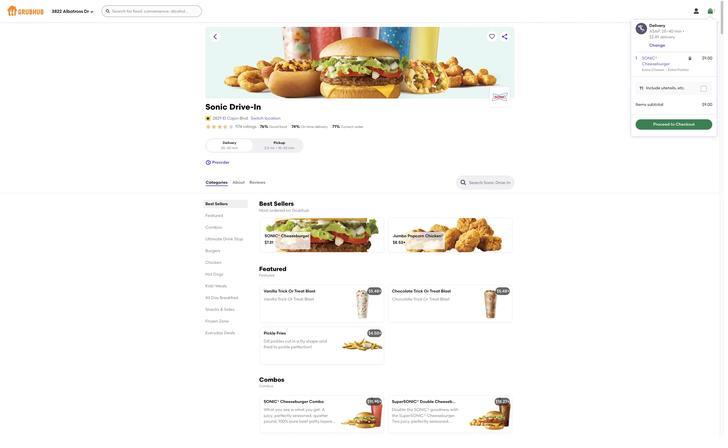 Task type: vqa. For each thing, say whether or not it's contained in the screenshot.
Cheese
yes



Task type: describe. For each thing, give the bounding box(es) containing it.
2 chocolate from the top
[[392, 297, 413, 302]]

3822 albatross dr
[[52, 9, 89, 14]]

fry
[[300, 339, 305, 344]]

popcorn
[[408, 234, 425, 238]]

ultimate
[[206, 237, 222, 242]]

shape
[[306, 339, 318, 344]]

delivery asap, 25–40 min • $2.49 delivery
[[650, 23, 685, 39]]

reviews
[[250, 180, 266, 185]]

items
[[636, 102, 647, 107]]

on
[[301, 125, 306, 129]]

∙
[[666, 68, 668, 72]]

2.0
[[265, 146, 269, 150]]

sonic drive-in
[[206, 102, 261, 112]]

kids' meals
[[206, 284, 227, 289]]

vanilla trick or treat blast image
[[341, 285, 384, 322]]

supersonic®
[[392, 400, 419, 404]]

jumbo
[[393, 234, 407, 238]]

save this restaurant image
[[489, 33, 496, 40]]

food
[[280, 125, 287, 129]]

burgers tab
[[206, 248, 246, 254]]

switch location
[[251, 116, 281, 121]]

Search Sonic Drive-In search field
[[469, 180, 513, 186]]

in
[[292, 339, 296, 344]]

2829
[[213, 116, 222, 121]]

1 combo from the left
[[309, 400, 324, 404]]

$5.48 for chocolate trick or treat blast
[[497, 289, 508, 294]]

items subtotal
[[636, 102, 664, 107]]

meals
[[216, 284, 227, 289]]

74
[[292, 124, 296, 129]]

delivery 25–40 min
[[221, 141, 238, 150]]

zone
[[219, 319, 229, 324]]

$7.31
[[265, 240, 274, 245]]

min inside the pickup 2.0 mi • 10–20 min
[[289, 146, 295, 150]]

$15.95 +
[[368, 400, 382, 404]]

combos tab
[[206, 225, 246, 231]]

$4.50
[[369, 331, 379, 336]]

fries
[[277, 331, 286, 336]]

all day breakfast tab
[[206, 295, 246, 301]]

correct
[[341, 125, 354, 129]]

2 extra from the left
[[669, 68, 677, 72]]

and
[[319, 339, 327, 344]]

chicken
[[206, 260, 222, 265]]

$5.48 + for chocolate trick or treat blast
[[497, 289, 510, 294]]

+ for vanilla trick or treat blast
[[379, 289, 382, 294]]

1 vanilla from the top
[[264, 289, 277, 294]]

best for best sellers most ordered on grubhub
[[259, 200, 273, 207]]

1 horizontal spatial svg image
[[106, 9, 110, 13]]

everyday deals tab
[[206, 330, 246, 336]]

about button
[[232, 172, 245, 193]]

categories
[[206, 180, 228, 185]]

on
[[286, 208, 291, 213]]

hot
[[206, 272, 213, 277]]

+ for sonic® cheeseburger combo
[[379, 400, 382, 404]]

double
[[420, 400, 434, 404]]

utensils,
[[662, 86, 677, 90]]

albatross
[[63, 9, 83, 14]]

snacks & sides tab
[[206, 307, 246, 313]]

good
[[269, 125, 279, 129]]

subtotal
[[648, 102, 664, 107]]

in
[[254, 102, 261, 112]]

mi
[[271, 146, 275, 150]]

2 combo from the left
[[464, 400, 479, 404]]

min inside delivery asap, 25–40 min • $2.49 delivery
[[675, 29, 682, 34]]

sonic® for sonic® cheeseburger combo
[[264, 400, 280, 404]]

option group containing delivery 25–40 min
[[206, 138, 304, 153]]

pickles
[[678, 68, 689, 72]]

drink
[[223, 237, 233, 242]]

to inside button
[[671, 122, 675, 127]]

1 inside button
[[714, 9, 716, 13]]

kids'
[[206, 284, 215, 289]]

etc.
[[678, 86, 686, 90]]

$8.53
[[393, 240, 404, 245]]

proceed to checkout button
[[636, 119, 713, 130]]

sellers for best sellers most ordered on grubhub
[[274, 200, 294, 207]]

location
[[265, 116, 281, 121]]

preorder button
[[206, 158, 230, 168]]

sellers for best sellers
[[215, 202, 228, 206]]

stop
[[234, 237, 243, 242]]

1 $9.00 from the top
[[703, 56, 713, 61]]

pickle
[[279, 345, 290, 350]]

proceed to checkout
[[654, 122, 696, 127]]

1174 ratings
[[235, 124, 257, 129]]

featured tab
[[206, 213, 246, 219]]

pickles
[[271, 339, 284, 344]]

2 $9.00 from the top
[[703, 102, 713, 107]]

proceed
[[654, 122, 670, 127]]

featured for featured
[[206, 213, 223, 218]]

1 chocolate trick or treat blast from the top
[[392, 289, 451, 294]]

sonic® cheeseburger $7.31
[[265, 234, 309, 245]]

1 chocolate from the top
[[392, 289, 413, 294]]

snacks & sides
[[206, 307, 235, 312]]

$2.49
[[650, 35, 660, 39]]

ratings
[[243, 124, 257, 129]]

asap,
[[650, 29, 661, 34]]

1 button
[[708, 6, 716, 16]]

$18.27
[[496, 400, 508, 404]]

fried
[[264, 345, 273, 350]]

best sellers tab
[[206, 201, 246, 207]]

kids' meals tab
[[206, 283, 246, 289]]

+ for chocolate trick or treat blast
[[508, 289, 510, 294]]

$4.50 +
[[369, 331, 382, 336]]

combos for combos
[[206, 225, 222, 230]]

all day breakfast
[[206, 296, 239, 300]]

switch
[[251, 116, 264, 121]]

pickle
[[264, 331, 276, 336]]

• inside delivery asap, 25–40 min • $2.49 delivery
[[683, 29, 685, 34]]

cajon
[[227, 116, 239, 121]]

25–40 inside delivery 25–40 min
[[221, 146, 231, 150]]

supersonic® double cheeseburger combo image
[[470, 396, 513, 433]]

perfection!
[[291, 345, 312, 350]]

$5.48 + for vanilla trick or treat blast
[[369, 289, 382, 294]]



Task type: locate. For each thing, give the bounding box(es) containing it.
chicken tab
[[206, 260, 246, 266]]

sonic® down the 'combos combos'
[[264, 400, 280, 404]]

delivery down 1174
[[223, 141, 237, 145]]

best sellers most ordered on grubhub
[[259, 200, 310, 213]]

star icon image
[[206, 124, 211, 130], [211, 124, 217, 130], [217, 124, 223, 130], [223, 124, 229, 130], [223, 124, 229, 130], [229, 124, 234, 130]]

delivery
[[661, 35, 676, 39], [315, 125, 328, 129]]

1 horizontal spatial $5.48
[[497, 289, 508, 294]]

featured for featured featured
[[259, 266, 287, 273]]

0 horizontal spatial best
[[206, 202, 214, 206]]

3822
[[52, 9, 62, 14]]

0 vertical spatial delivery
[[661, 35, 676, 39]]

delivery inside delivery asap, 25–40 min • $2.49 delivery
[[661, 35, 676, 39]]

sellers up on
[[274, 200, 294, 207]]

1 vertical spatial combos
[[259, 376, 285, 383]]

ultimate drink stop tab
[[206, 236, 246, 242]]

0 vertical spatial sonic®
[[643, 56, 658, 61]]

to down pickles
[[274, 345, 278, 350]]

0 horizontal spatial $5.48
[[369, 289, 379, 294]]

$18.27 +
[[496, 400, 510, 404]]

deals
[[224, 331, 235, 336]]

featured featured
[[259, 266, 287, 278]]

a
[[297, 339, 300, 344]]

dr
[[84, 9, 89, 14]]

1 horizontal spatial best
[[259, 200, 273, 207]]

1 horizontal spatial sellers
[[274, 200, 294, 207]]

1 vertical spatial 1
[[636, 56, 638, 61]]

2 vanilla from the top
[[264, 297, 277, 302]]

sellers inside tab
[[215, 202, 228, 206]]

tooltip containing delivery
[[632, 16, 718, 137]]

0 horizontal spatial svg image
[[90, 10, 94, 13]]

about
[[233, 180, 245, 185]]

extra cheese ∙ extra pickles
[[643, 68, 689, 72]]

chocolate trick or treat blast
[[392, 289, 451, 294], [392, 297, 450, 302]]

sonic® up cheese
[[643, 56, 658, 61]]

delivery right time
[[315, 125, 328, 129]]

share icon image
[[502, 33, 509, 40]]

search icon image
[[460, 179, 467, 186]]

featured inside featured featured
[[259, 274, 275, 278]]

best inside tab
[[206, 202, 214, 206]]

&
[[220, 307, 223, 312]]

extra left cheese
[[643, 68, 651, 72]]

1 horizontal spatial to
[[671, 122, 675, 127]]

• inside the pickup 2.0 mi • 10–20 min
[[276, 146, 277, 150]]

1 vertical spatial featured
[[259, 266, 287, 273]]

save this restaurant button
[[487, 32, 498, 42]]

grubhub
[[292, 208, 310, 213]]

+ for pickle fries
[[379, 331, 382, 336]]

day
[[211, 296, 219, 300]]

chocolate
[[392, 289, 413, 294], [392, 297, 413, 302]]

supersonic® double cheeseburger combo
[[392, 400, 479, 404]]

25–40 right asap, at the top right of page
[[662, 29, 674, 34]]

0 horizontal spatial •
[[276, 146, 277, 150]]

blast
[[306, 289, 316, 294], [441, 289, 451, 294], [305, 297, 314, 302], [441, 297, 450, 302]]

to
[[671, 122, 675, 127], [274, 345, 278, 350]]

1 vertical spatial vanilla trick or treat blast
[[264, 297, 314, 302]]

• right asap, at the top right of page
[[683, 29, 685, 34]]

option group
[[206, 138, 304, 153]]

0 horizontal spatial extra
[[643, 68, 651, 72]]

2 vertical spatial featured
[[259, 274, 275, 278]]

1 horizontal spatial delivery
[[661, 35, 676, 39]]

sellers up featured tab
[[215, 202, 228, 206]]

sonic drive-in logo image
[[490, 87, 510, 107]]

71
[[333, 124, 336, 129]]

hot dogs
[[206, 272, 224, 277]]

1 vertical spatial delivery
[[223, 141, 237, 145]]

2 $5.48 from the left
[[497, 289, 508, 294]]

1 horizontal spatial combo
[[464, 400, 479, 404]]

pickup
[[274, 141, 285, 145]]

0 horizontal spatial combo
[[309, 400, 324, 404]]

0 horizontal spatial sellers
[[215, 202, 228, 206]]

blvd
[[240, 116, 248, 121]]

0 vertical spatial 25–40
[[662, 29, 674, 34]]

0 vertical spatial combos
[[206, 225, 222, 230]]

0 vertical spatial •
[[683, 29, 685, 34]]

frozen zone
[[206, 319, 229, 324]]

best inside best sellers most ordered on grubhub
[[259, 200, 273, 207]]

include utensils, etc.
[[647, 86, 686, 90]]

2 vertical spatial combos
[[259, 384, 274, 388]]

1 $5.48 + from the left
[[369, 289, 382, 294]]

sonic® inside "sonic® cheeseburger"
[[643, 56, 658, 61]]

0 vertical spatial chocolate
[[392, 289, 413, 294]]

Search for food, convenience, alcohol... search field
[[102, 5, 202, 17]]

change
[[650, 43, 666, 48]]

best for best sellers
[[206, 202, 214, 206]]

sonic® cheeseburger link
[[643, 56, 671, 66]]

$5.48 +
[[369, 289, 382, 294], [497, 289, 510, 294]]

0 horizontal spatial min
[[232, 146, 238, 150]]

cheeseburger for sonic® cheeseburger combo
[[281, 400, 309, 404]]

treat
[[295, 289, 305, 294], [430, 289, 441, 294], [294, 297, 304, 302], [430, 297, 440, 302]]

+
[[404, 240, 406, 245], [379, 289, 382, 294], [508, 289, 510, 294], [379, 331, 382, 336], [379, 400, 382, 404], [508, 400, 510, 404]]

combos inside the 'combos combos'
[[259, 384, 274, 388]]

25–40 up preorder
[[221, 146, 231, 150]]

change button
[[650, 43, 666, 48]]

1 horizontal spatial 25–40
[[662, 29, 674, 34]]

delivery inside delivery asap, 25–40 min • $2.49 delivery
[[650, 23, 666, 28]]

delivery up the change
[[661, 35, 676, 39]]

1 horizontal spatial 1
[[714, 9, 716, 13]]

cheeseburger for sonic® cheeseburger
[[643, 62, 671, 66]]

1 vertical spatial to
[[274, 345, 278, 350]]

0 horizontal spatial $5.48 +
[[369, 289, 382, 294]]

1174
[[235, 124, 242, 129]]

breakfast
[[220, 296, 239, 300]]

1 horizontal spatial extra
[[669, 68, 677, 72]]

min inside delivery 25–40 min
[[232, 146, 238, 150]]

10–20
[[278, 146, 288, 150]]

dill pickles cut in a fry shape and fried to pickle perfection!
[[264, 339, 327, 350]]

best up featured tab
[[206, 202, 214, 206]]

tooltip
[[632, 16, 718, 137]]

sonic® for sonic® cheeseburger $7.31
[[265, 234, 280, 238]]

sonic® cheeseburger combo image
[[341, 396, 384, 433]]

1 vertical spatial delivery
[[315, 125, 328, 129]]

$9.00
[[703, 56, 713, 61], [703, 102, 713, 107]]

1 vertical spatial chocolate
[[392, 297, 413, 302]]

svg image
[[694, 8, 700, 15], [708, 8, 714, 15], [688, 56, 693, 61], [640, 86, 644, 90]]

everyday
[[206, 331, 223, 336]]

2 vertical spatial sonic®
[[264, 400, 280, 404]]

combos for combos combos
[[259, 376, 285, 383]]

0 vertical spatial chocolate trick or treat blast
[[392, 289, 451, 294]]

switch location button
[[251, 115, 281, 122]]

1 vertical spatial 25–40
[[221, 146, 231, 150]]

2829 el cajon blvd
[[213, 116, 248, 121]]

0 horizontal spatial delivery
[[315, 125, 328, 129]]

correct order
[[341, 125, 364, 129]]

frozen zone tab
[[206, 318, 246, 324]]

main navigation navigation
[[0, 0, 721, 22]]

chicken®
[[426, 234, 444, 238]]

0 vertical spatial 1
[[714, 9, 716, 13]]

pickup 2.0 mi • 10–20 min
[[265, 141, 295, 150]]

trick
[[278, 289, 288, 294], [414, 289, 423, 294], [278, 297, 287, 302], [414, 297, 423, 302]]

2 horizontal spatial svg image
[[206, 160, 211, 166]]

svg image inside '1' button
[[708, 8, 714, 15]]

svg image
[[106, 9, 110, 13], [90, 10, 94, 13], [206, 160, 211, 166]]

1
[[714, 9, 716, 13], [636, 56, 638, 61]]

categories button
[[206, 172, 228, 193]]

delivery for 25–40
[[223, 141, 237, 145]]

snacks
[[206, 307, 219, 312]]

1 horizontal spatial min
[[289, 146, 295, 150]]

hot dogs tab
[[206, 272, 246, 278]]

best up most
[[259, 200, 273, 207]]

subscription pass image
[[206, 116, 211, 121]]

1 vertical spatial •
[[276, 146, 277, 150]]

0 vertical spatial $9.00
[[703, 56, 713, 61]]

featured inside tab
[[206, 213, 223, 218]]

or
[[289, 289, 294, 294], [424, 289, 429, 294], [288, 297, 293, 302], [424, 297, 429, 302]]

• right the "mi"
[[276, 146, 277, 150]]

caret left icon image
[[212, 33, 219, 40]]

2829 el cajon blvd button
[[213, 115, 248, 122]]

1 vanilla trick or treat blast from the top
[[264, 289, 316, 294]]

1 vertical spatial sonic®
[[265, 234, 280, 238]]

0 vertical spatial featured
[[206, 213, 223, 218]]

0 vertical spatial to
[[671, 122, 675, 127]]

chocolate trick or treat blast image
[[470, 285, 513, 322]]

76
[[260, 124, 265, 129]]

to right "proceed"
[[671, 122, 675, 127]]

0 horizontal spatial to
[[274, 345, 278, 350]]

pickle fries image
[[341, 327, 384, 364]]

order
[[355, 125, 364, 129]]

2 $5.48 + from the left
[[497, 289, 510, 294]]

$5.48 for vanilla trick or treat blast
[[369, 289, 379, 294]]

min
[[675, 29, 682, 34], [232, 146, 238, 150], [289, 146, 295, 150]]

$15.95
[[368, 400, 379, 404]]

frozen
[[206, 319, 218, 324]]

1 horizontal spatial delivery
[[650, 23, 666, 28]]

burgers
[[206, 249, 220, 253]]

min down 1174
[[232, 146, 238, 150]]

1 $5.48 from the left
[[369, 289, 379, 294]]

0 horizontal spatial 1
[[636, 56, 638, 61]]

1 horizontal spatial •
[[683, 29, 685, 34]]

best
[[259, 200, 273, 207], [206, 202, 214, 206]]

0 vertical spatial delivery
[[650, 23, 666, 28]]

to inside dill pickles cut in a fry shape and fried to pickle perfection!
[[274, 345, 278, 350]]

delivery for asap,
[[650, 23, 666, 28]]

sellers inside best sellers most ordered on grubhub
[[274, 200, 294, 207]]

2 chocolate trick or treat blast from the top
[[392, 297, 450, 302]]

sonic
[[206, 102, 228, 112]]

drive-
[[230, 102, 254, 112]]

delivery
[[650, 23, 666, 28], [223, 141, 237, 145]]

most
[[259, 208, 269, 213]]

0 vertical spatial vanilla trick or treat blast
[[264, 289, 316, 294]]

ordered
[[270, 208, 285, 213]]

25–40
[[662, 29, 674, 34], [221, 146, 231, 150]]

extra
[[643, 68, 651, 72], [669, 68, 677, 72]]

delivery up asap, at the top right of page
[[650, 23, 666, 28]]

sonic® cheeseburger combo
[[264, 400, 324, 404]]

2 horizontal spatial min
[[675, 29, 682, 34]]

min right asap, at the top right of page
[[675, 29, 682, 34]]

1 extra from the left
[[643, 68, 651, 72]]

1 vertical spatial $9.00
[[703, 102, 713, 107]]

+ inside jumbo popcorn chicken® $8.53 +
[[404, 240, 406, 245]]

vanilla trick or treat blast
[[264, 289, 316, 294], [264, 297, 314, 302]]

1 inside tooltip
[[636, 56, 638, 61]]

combos inside tab
[[206, 225, 222, 230]]

on time delivery
[[301, 125, 328, 129]]

25–40 inside delivery asap, 25–40 min • $2.49 delivery
[[662, 29, 674, 34]]

sonic® up $7.31 on the bottom
[[265, 234, 280, 238]]

2 vanilla trick or treat blast from the top
[[264, 297, 314, 302]]

cheeseburger for sonic® cheeseburger $7.31
[[281, 234, 309, 238]]

sides
[[224, 307, 235, 312]]

combos combos
[[259, 376, 285, 388]]

1 vertical spatial vanilla
[[264, 297, 277, 302]]

delivery icon image
[[636, 23, 648, 34]]

sonic® for sonic® cheeseburger
[[643, 56, 658, 61]]

delivery inside delivery 25–40 min
[[223, 141, 237, 145]]

1 horizontal spatial $5.48 +
[[497, 289, 510, 294]]

jumbo popcorn chicken® $8.53 +
[[393, 234, 444, 245]]

sonic® inside sonic® cheeseburger $7.31
[[265, 234, 280, 238]]

0 horizontal spatial 25–40
[[221, 146, 231, 150]]

1 vertical spatial chocolate trick or treat blast
[[392, 297, 450, 302]]

el
[[223, 116, 226, 121]]

cheeseburger inside sonic® cheeseburger $7.31
[[281, 234, 309, 238]]

0 horizontal spatial delivery
[[223, 141, 237, 145]]

extra right ∙
[[669, 68, 677, 72]]

svg image inside preorder button
[[206, 160, 211, 166]]

cut
[[285, 339, 292, 344]]

min right 10–20
[[289, 146, 295, 150]]

0 vertical spatial vanilla
[[264, 289, 277, 294]]

+ for supersonic® double cheeseburger combo
[[508, 400, 510, 404]]



